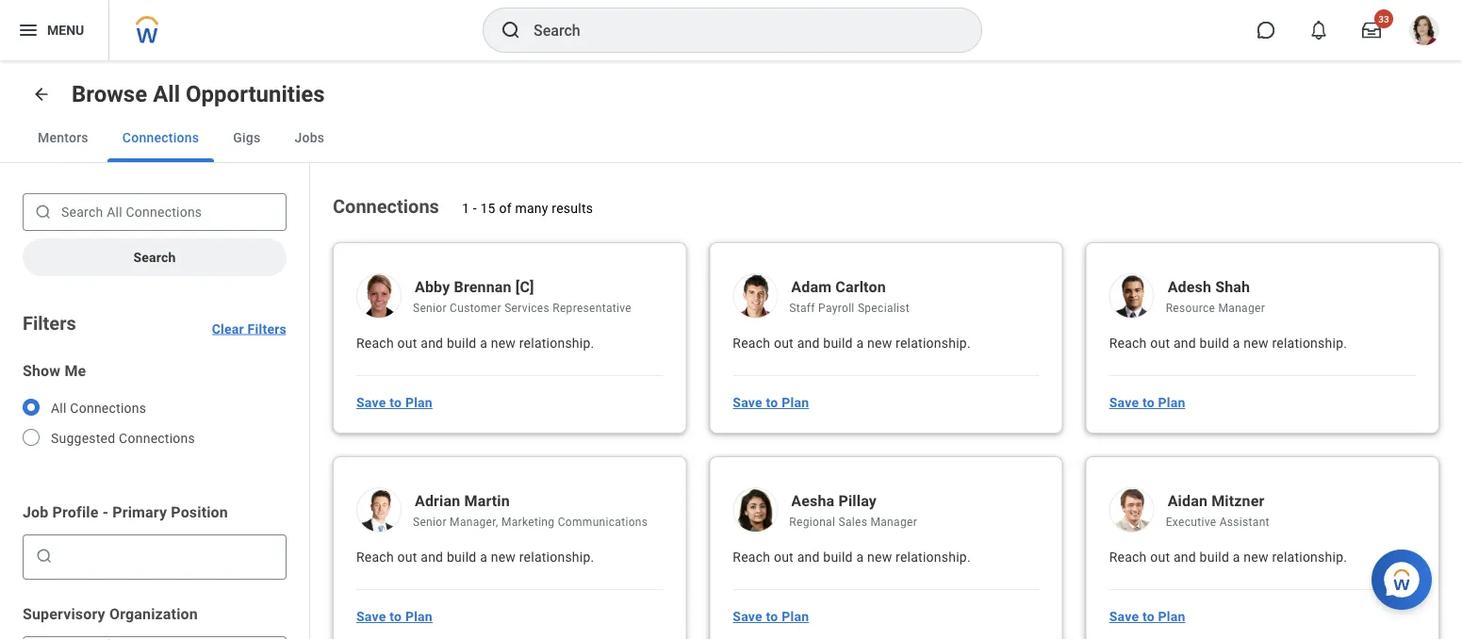 Task type: vqa. For each thing, say whether or not it's contained in the screenshot.
Senior's build
yes



Task type: describe. For each thing, give the bounding box(es) containing it.
shah
[[1216, 278, 1251, 296]]

manager inside aesha pillay regional sales manager
[[871, 516, 918, 529]]

save to plan for regional
[[733, 609, 809, 625]]

senior inside abby brennan [c] senior customer services representative
[[413, 302, 447, 315]]

reach for abby
[[356, 335, 394, 351]]

me
[[64, 362, 86, 380]]

reach for adesh
[[1110, 335, 1147, 351]]

save to plan for [c]
[[356, 395, 433, 410]]

customer
[[450, 302, 502, 315]]

menu button
[[0, 0, 109, 60]]

suggested connections
[[51, 431, 195, 446]]

save to plan for executive
[[1110, 609, 1186, 625]]

aidan
[[1168, 492, 1208, 510]]

new for martin
[[491, 549, 516, 565]]

mentors
[[38, 130, 88, 145]]

reach for aidan
[[1110, 549, 1147, 565]]

adrian
[[415, 492, 461, 510]]

and for regional
[[797, 549, 820, 565]]

reach out and build a new relationship. for regional
[[733, 549, 971, 565]]

1 horizontal spatial -
[[473, 200, 477, 216]]

out for aesha
[[774, 549, 794, 565]]

marketing
[[502, 516, 555, 529]]

new for mitzner
[[1244, 549, 1269, 565]]

plan for executive
[[1159, 609, 1186, 625]]

clear filters button
[[212, 299, 287, 337]]

connections inside button
[[122, 130, 199, 145]]

organization
[[109, 605, 198, 623]]

1
[[462, 200, 470, 216]]

sales
[[839, 516, 868, 529]]

and for staff
[[797, 335, 820, 351]]

build for resource
[[1200, 335, 1230, 351]]

relationship. for adam carlton
[[896, 335, 971, 351]]

build for [c]
[[447, 335, 477, 351]]

mitzner
[[1212, 492, 1265, 510]]

adesh shah button
[[1166, 273, 1417, 301]]

all connections
[[51, 400, 146, 416]]

search image for search all connections 'text field'
[[34, 203, 53, 222]]

build for senior
[[447, 549, 477, 565]]

save to plan for staff
[[733, 395, 809, 410]]

adam carlton button
[[790, 273, 1040, 301]]

to for regional
[[766, 609, 779, 625]]

reach out and build a new relationship. for senior
[[356, 549, 595, 565]]

and for senior
[[421, 549, 443, 565]]

0 horizontal spatial filters
[[23, 312, 76, 334]]

gigs
[[233, 130, 261, 145]]

tab list containing mentors
[[0, 113, 1463, 163]]

adam carlton staff payroll specialist
[[790, 278, 910, 315]]

abby
[[415, 278, 450, 296]]

martin
[[464, 492, 510, 510]]

a for regional
[[857, 549, 864, 565]]

save to plan button for staff
[[726, 384, 817, 422]]

opportunities
[[186, 81, 325, 108]]

justify image
[[17, 19, 40, 41]]

aesha
[[792, 492, 835, 510]]

save to plan button for executive
[[1102, 598, 1194, 636]]

save to plan button for regional
[[726, 598, 817, 636]]

carlton
[[836, 278, 886, 296]]

reach for aesha
[[733, 549, 771, 565]]

aidan mitzner button
[[1166, 488, 1417, 515]]

specialist
[[858, 302, 910, 315]]

Search Workday  search field
[[534, 9, 943, 51]]

inbox large image
[[1363, 21, 1382, 40]]

reach out and build a new relationship. for staff
[[733, 335, 971, 351]]

adesh
[[1168, 278, 1212, 296]]

search image for search workday search field
[[500, 19, 522, 41]]

abby brennan [c] senior customer services representative
[[413, 278, 632, 315]]

and for executive
[[1174, 549, 1197, 565]]

out for aidan
[[1151, 549, 1171, 565]]

and for resource
[[1174, 335, 1197, 351]]

a for senior
[[480, 549, 488, 565]]

plan for [c]
[[405, 395, 433, 410]]

primary
[[112, 503, 167, 521]]

save for [c]
[[356, 395, 386, 410]]

supervisory organization
[[23, 605, 198, 623]]

save for resource
[[1110, 395, 1139, 410]]

connections button
[[107, 113, 214, 162]]

brennan
[[454, 278, 512, 296]]

communications
[[558, 516, 648, 529]]

0 vertical spatial all
[[153, 81, 180, 108]]

position
[[171, 503, 228, 521]]

many
[[515, 200, 549, 216]]

aesha pillay regional sales manager
[[790, 492, 918, 529]]

15
[[481, 200, 496, 216]]

clear
[[212, 321, 244, 337]]

a for resource
[[1233, 335, 1241, 351]]



Task type: locate. For each thing, give the bounding box(es) containing it.
and down resource
[[1174, 335, 1197, 351]]

reach for adam
[[733, 335, 771, 351]]

and down regional
[[797, 549, 820, 565]]

a down customer
[[480, 335, 488, 351]]

jobs button
[[280, 113, 340, 162]]

to for senior
[[390, 609, 402, 625]]

33
[[1379, 13, 1390, 25]]

adam
[[792, 278, 832, 296]]

representative
[[553, 302, 632, 315]]

plan for resource
[[1159, 395, 1186, 410]]

reach out and build a new relationship.
[[356, 335, 595, 351], [733, 335, 971, 351], [1110, 335, 1348, 351], [356, 549, 595, 565], [733, 549, 971, 565], [1110, 549, 1348, 565]]

and down the abby
[[421, 335, 443, 351]]

results
[[552, 200, 593, 216]]

relationship. for adesh shah
[[1273, 335, 1348, 351]]

out down the abby
[[398, 335, 417, 351]]

arrow left image
[[32, 85, 51, 104]]

relationship. down the "adesh shah" button
[[1273, 335, 1348, 351]]

save to plan button for senior
[[349, 598, 440, 636]]

build down payroll
[[824, 335, 853, 351]]

a down specialist
[[857, 335, 864, 351]]

out down "staff"
[[774, 335, 794, 351]]

save for staff
[[733, 395, 763, 410]]

0 vertical spatial search image
[[500, 19, 522, 41]]

mentors button
[[23, 113, 104, 162]]

connections
[[122, 130, 199, 145], [333, 195, 439, 217], [70, 400, 146, 416], [119, 431, 195, 446]]

to for resource
[[1143, 395, 1155, 410]]

0 horizontal spatial search image
[[34, 203, 53, 222]]

out down executive
[[1151, 549, 1171, 565]]

out for adam
[[774, 335, 794, 351]]

to for staff
[[766, 395, 779, 410]]

resource
[[1166, 302, 1216, 315]]

reach out and build a new relationship. for resource
[[1110, 335, 1348, 351]]

search image
[[500, 19, 522, 41], [34, 203, 53, 222]]

[c]
[[516, 278, 534, 296]]

reach out and build a new relationship. for [c]
[[356, 335, 595, 351]]

new for shah
[[1244, 335, 1269, 351]]

1 vertical spatial manager
[[871, 516, 918, 529]]

1 - 15 of many results
[[462, 200, 593, 216]]

- right 1
[[473, 200, 477, 216]]

-
[[473, 200, 477, 216], [102, 503, 108, 521]]

adesh shah resource manager
[[1166, 278, 1266, 315]]

1 horizontal spatial manager
[[1219, 302, 1266, 315]]

services
[[505, 302, 550, 315]]

new down assistant
[[1244, 549, 1269, 565]]

1 vertical spatial search image
[[34, 203, 53, 222]]

filters up show me
[[23, 312, 76, 334]]

relationship. for aesha pillay
[[896, 549, 971, 565]]

connections up suggested connections at the left of page
[[70, 400, 146, 416]]

aidan mitzner executive assistant
[[1166, 492, 1270, 529]]

to for executive
[[1143, 609, 1155, 625]]

a for executive
[[1233, 549, 1241, 565]]

plan for regional
[[782, 609, 809, 625]]

profile logan mcneil image
[[1410, 15, 1440, 49]]

save to plan button
[[349, 384, 440, 422], [726, 384, 817, 422], [1102, 384, 1194, 422], [349, 598, 440, 636], [726, 598, 817, 636], [1102, 598, 1194, 636]]

relationship. down adam carlton 'button'
[[896, 335, 971, 351]]

abby brennan [c] button
[[413, 273, 663, 301]]

Search All Connections text field
[[23, 193, 287, 231]]

save for senior
[[356, 609, 386, 625]]

manager down aesha pillay button
[[871, 516, 918, 529]]

a for [c]
[[480, 335, 488, 351]]

connections down browse all opportunities
[[122, 130, 199, 145]]

relationship. down aidan mitzner button on the bottom of the page
[[1273, 549, 1348, 565]]

save to plan
[[356, 395, 433, 410], [733, 395, 809, 410], [1110, 395, 1186, 410], [356, 609, 433, 625], [733, 609, 809, 625], [1110, 609, 1186, 625]]

33 button
[[1351, 9, 1394, 51]]

manager,
[[450, 516, 499, 529]]

None field
[[58, 541, 278, 572], [58, 547, 278, 566], [58, 541, 278, 572], [58, 547, 278, 566]]

search
[[133, 250, 176, 265]]

new for pillay
[[868, 549, 893, 565]]

show me
[[23, 362, 86, 380]]

connections left 1
[[333, 195, 439, 217]]

all down show me
[[51, 400, 67, 416]]

and down executive
[[1174, 549, 1197, 565]]

search image
[[35, 547, 54, 566]]

menu
[[47, 22, 84, 38]]

new down shah
[[1244, 335, 1269, 351]]

reach for adrian
[[356, 549, 394, 565]]

reach out and build a new relationship. down payroll
[[733, 335, 971, 351]]

and
[[421, 335, 443, 351], [797, 335, 820, 351], [1174, 335, 1197, 351], [421, 549, 443, 565], [797, 549, 820, 565], [1174, 549, 1197, 565]]

build
[[447, 335, 477, 351], [824, 335, 853, 351], [1200, 335, 1230, 351], [447, 549, 477, 565], [824, 549, 853, 565], [1200, 549, 1230, 565]]

search button
[[23, 239, 287, 276]]

plan for senior
[[405, 609, 433, 625]]

aesha pillay button
[[790, 488, 1040, 515]]

and for [c]
[[421, 335, 443, 351]]

senior down the abby
[[413, 302, 447, 315]]

save for executive
[[1110, 609, 1139, 625]]

build for executive
[[1200, 549, 1230, 565]]

reach out and build a new relationship. down assistant
[[1110, 549, 1348, 565]]

plan for staff
[[782, 395, 809, 410]]

manager inside adesh shah resource manager
[[1219, 302, 1266, 315]]

tab list
[[0, 113, 1463, 163]]

0 vertical spatial senior
[[413, 302, 447, 315]]

2 senior from the top
[[413, 516, 447, 529]]

gigs button
[[218, 113, 276, 162]]

staff
[[790, 302, 816, 315]]

build for staff
[[824, 335, 853, 351]]

adrian martin senior manager, marketing communications
[[413, 492, 648, 529]]

build down customer
[[447, 335, 477, 351]]

build down "sales"
[[824, 549, 853, 565]]

manager
[[1219, 302, 1266, 315], [871, 516, 918, 529]]

relationship. for adrian martin
[[519, 549, 595, 565]]

to for [c]
[[390, 395, 402, 410]]

job
[[23, 503, 49, 521]]

out for abby
[[398, 335, 417, 351]]

senior inside 'adrian martin senior manager, marketing communications'
[[413, 516, 447, 529]]

new down "sales"
[[868, 549, 893, 565]]

manager down shah
[[1219, 302, 1266, 315]]

out down resource
[[1151, 335, 1171, 351]]

out down regional
[[774, 549, 794, 565]]

executive
[[1166, 516, 1217, 529]]

reach out and build a new relationship. down the manager,
[[356, 549, 595, 565]]

senior down adrian at the left
[[413, 516, 447, 529]]

filters
[[23, 312, 76, 334], [248, 321, 287, 337]]

clear filters
[[212, 321, 287, 337]]

assistant
[[1220, 516, 1270, 529]]

build down resource
[[1200, 335, 1230, 351]]

new for carlton
[[868, 335, 893, 351]]

relationship. down marketing
[[519, 549, 595, 565]]

payroll
[[819, 302, 855, 315]]

a down "sales"
[[857, 549, 864, 565]]

a
[[480, 335, 488, 351], [857, 335, 864, 351], [1233, 335, 1241, 351], [480, 549, 488, 565], [857, 549, 864, 565], [1233, 549, 1241, 565]]

1 horizontal spatial search image
[[500, 19, 522, 41]]

supervisory
[[23, 605, 105, 623]]

0 horizontal spatial -
[[102, 503, 108, 521]]

reach out and build a new relationship. down "sales"
[[733, 549, 971, 565]]

out
[[398, 335, 417, 351], [774, 335, 794, 351], [1151, 335, 1171, 351], [398, 549, 417, 565], [774, 549, 794, 565], [1151, 549, 1171, 565]]

0 horizontal spatial all
[[51, 400, 67, 416]]

browse all opportunities
[[72, 81, 325, 108]]

browse
[[72, 81, 147, 108]]

1 vertical spatial senior
[[413, 516, 447, 529]]

job profile - primary position
[[23, 503, 228, 521]]

filters right 'clear'
[[248, 321, 287, 337]]

new for brennan
[[491, 335, 516, 351]]

save to plan button for [c]
[[349, 384, 440, 422]]

new
[[491, 335, 516, 351], [868, 335, 893, 351], [1244, 335, 1269, 351], [491, 549, 516, 565], [868, 549, 893, 565], [1244, 549, 1269, 565]]

build down the manager,
[[447, 549, 477, 565]]

reach out and build a new relationship. down customer
[[356, 335, 595, 351]]

a down the manager,
[[480, 549, 488, 565]]

save to plan button for resource
[[1102, 384, 1194, 422]]

build for regional
[[824, 549, 853, 565]]

regional
[[790, 516, 836, 529]]

1 senior from the top
[[413, 302, 447, 315]]

new down marketing
[[491, 549, 516, 565]]

relationship.
[[519, 335, 595, 351], [896, 335, 971, 351], [1273, 335, 1348, 351], [519, 549, 595, 565], [896, 549, 971, 565], [1273, 549, 1348, 565]]

all up connections button
[[153, 81, 180, 108]]

save to plan for senior
[[356, 609, 433, 625]]

profile
[[52, 503, 99, 521]]

jobs
[[295, 130, 325, 145]]

1 vertical spatial all
[[51, 400, 67, 416]]

and down "staff"
[[797, 335, 820, 351]]

0 vertical spatial manager
[[1219, 302, 1266, 315]]

reach out and build a new relationship. for executive
[[1110, 549, 1348, 565]]

out for adrian
[[398, 549, 417, 565]]

out down adrian at the left
[[398, 549, 417, 565]]

notifications large image
[[1310, 21, 1329, 40]]

all
[[153, 81, 180, 108], [51, 400, 67, 416]]

new down specialist
[[868, 335, 893, 351]]

relationship. down services
[[519, 335, 595, 351]]

show
[[23, 362, 61, 380]]

pillay
[[839, 492, 877, 510]]

out for adesh
[[1151, 335, 1171, 351]]

adrian martin button
[[413, 488, 663, 515]]

0 horizontal spatial manager
[[871, 516, 918, 529]]

a for staff
[[857, 335, 864, 351]]

save to plan for resource
[[1110, 395, 1186, 410]]

build down executive
[[1200, 549, 1230, 565]]

save
[[356, 395, 386, 410], [733, 395, 763, 410], [1110, 395, 1139, 410], [356, 609, 386, 625], [733, 609, 763, 625], [1110, 609, 1139, 625]]

plan
[[405, 395, 433, 410], [782, 395, 809, 410], [1159, 395, 1186, 410], [405, 609, 433, 625], [782, 609, 809, 625], [1159, 609, 1186, 625]]

relationship. for abby brennan [c]
[[519, 335, 595, 351]]

0 vertical spatial -
[[473, 200, 477, 216]]

save for regional
[[733, 609, 763, 625]]

filters inside button
[[248, 321, 287, 337]]

connections down all connections
[[119, 431, 195, 446]]

new down services
[[491, 335, 516, 351]]

to
[[390, 395, 402, 410], [766, 395, 779, 410], [1143, 395, 1155, 410], [390, 609, 402, 625], [766, 609, 779, 625], [1143, 609, 1155, 625]]

1 horizontal spatial filters
[[248, 321, 287, 337]]

1 vertical spatial -
[[102, 503, 108, 521]]

1 horizontal spatial all
[[153, 81, 180, 108]]

relationship. down aesha pillay button
[[896, 549, 971, 565]]

senior
[[413, 302, 447, 315], [413, 516, 447, 529]]

and down adrian at the left
[[421, 549, 443, 565]]

- right profile
[[102, 503, 108, 521]]

suggested
[[51, 431, 115, 446]]

a down assistant
[[1233, 549, 1241, 565]]

reach out and build a new relationship. down adesh shah resource manager
[[1110, 335, 1348, 351]]

a down adesh shah resource manager
[[1233, 335, 1241, 351]]

reach
[[356, 335, 394, 351], [733, 335, 771, 351], [1110, 335, 1147, 351], [356, 549, 394, 565], [733, 549, 771, 565], [1110, 549, 1147, 565]]

relationship. for aidan mitzner
[[1273, 549, 1348, 565]]

of
[[499, 200, 512, 216]]



